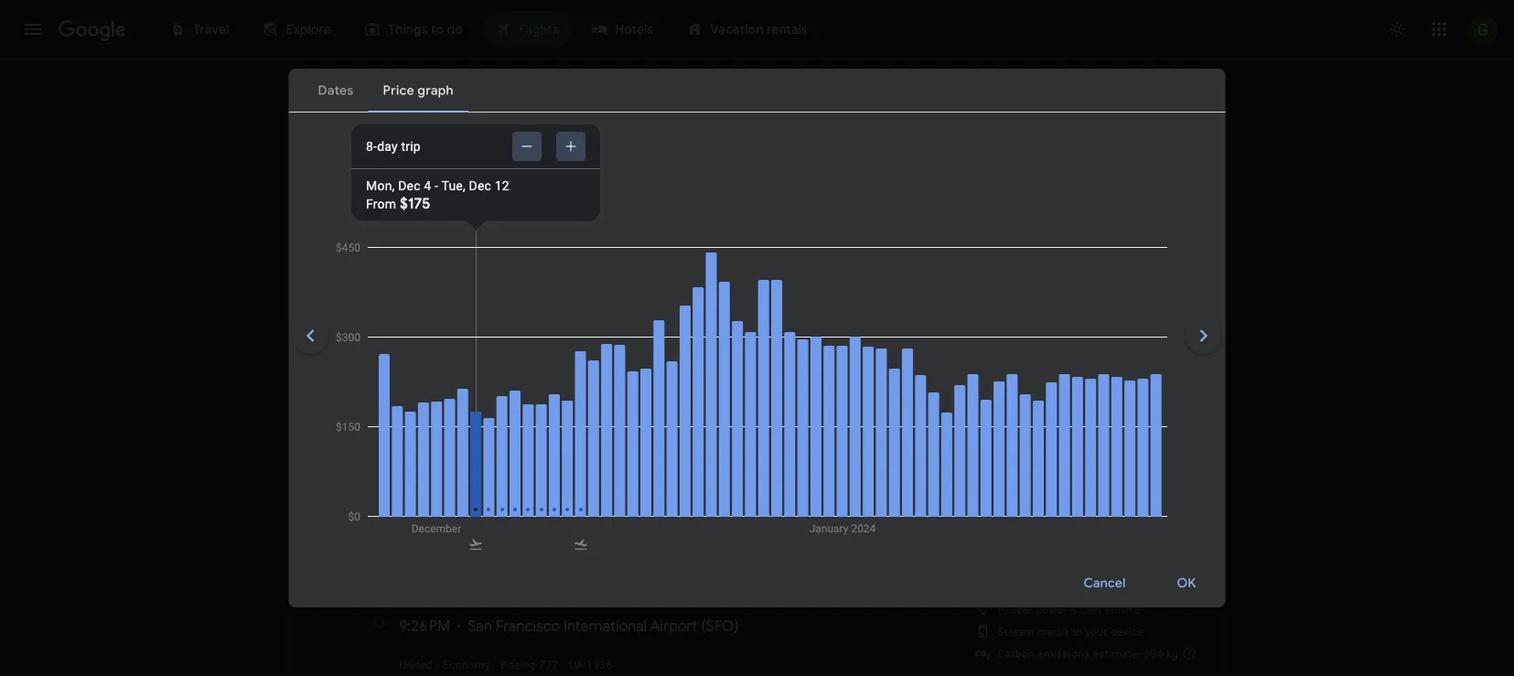 Task type: vqa. For each thing, say whether or not it's contained in the screenshot.
the "BEEG BEEG YOSHI, 41% OFF | ricardoalpoim.com.br" image to the bottom
no



Task type: describe. For each thing, give the bounding box(es) containing it.
stops
[[410, 189, 444, 206]]

round
[[1102, 509, 1131, 522]]

airport
[[650, 617, 698, 635]]

4 – 12
[[453, 267, 486, 283]]

carbon emissions estimate: 304 kilograms element
[[998, 647, 1178, 660]]

New feature text field
[[471, 331, 511, 349]]

best departing flights main content
[[289, 257, 1225, 676]]

- inside the best departing flights main content
[[843, 508, 847, 521]]

charges
[[816, 440, 857, 452]]

1 button
[[418, 84, 491, 117]]

usb
[[1080, 603, 1102, 616]]

dec up $175
[[398, 178, 421, 193]]

4 for mon, dec 4
[[531, 495, 540, 514]]

departure
[[374, 495, 444, 514]]

all filters
[[323, 189, 377, 206]]

in-seat power & usb outlets
[[998, 603, 1140, 616]]

carbon emissions estimate: 304 kg
[[998, 647, 1178, 660]]

device
[[1111, 625, 1144, 638]]

&
[[1070, 603, 1077, 616]]

international
[[564, 617, 647, 635]]

estimate:
[[1093, 647, 1141, 660]]

may
[[930, 440, 951, 452]]

)
[[734, 617, 739, 635]]

bags
[[589, 189, 618, 206]]

0 vertical spatial trip
[[401, 139, 421, 154]]

include
[[561, 440, 598, 452]]

flights,
[[413, 355, 453, 370]]

for
[[711, 440, 726, 452]]

media
[[1037, 625, 1069, 638]]

304 inside 304 kg co 2
[[842, 485, 869, 504]]

co
[[891, 485, 914, 504]]

price for learn more about price guarantee
[[864, 385, 890, 398]]

-7% emissions
[[843, 508, 917, 521]]

scroll forward image
[[1182, 314, 1225, 358]]

flights
[[419, 412, 472, 435]]

cancel
[[1084, 575, 1126, 591]]

for some flights, google pays you the difference if the price drops after you book.
[[355, 355, 831, 370]]

round trip
[[1102, 509, 1151, 522]]

flight
[[1021, 496, 1053, 513]]

adult.
[[738, 440, 767, 452]]

dec inside find the best price region
[[426, 267, 450, 283]]

(
[[701, 617, 706, 635]]

from
[[366, 197, 396, 212]]

2
[[914, 490, 921, 506]]

all filters button
[[289, 183, 392, 212]]

bags button
[[578, 183, 649, 212]]

learn
[[769, 385, 798, 398]]

ua 1935
[[569, 658, 612, 671]]

$175
[[400, 194, 430, 213]]

select flight button
[[958, 490, 1075, 519]]

1 inside the best departing flights main content
[[729, 440, 735, 452]]

ok button
[[1155, 561, 1218, 605]]

some
[[377, 355, 410, 370]]

0 horizontal spatial emissions
[[864, 508, 917, 521]]

best departing flights
[[289, 412, 472, 435]]

taxes
[[646, 440, 674, 452]]

price
[[355, 331, 390, 349]]

boeing 777
[[501, 658, 558, 671]]

7%
[[847, 508, 861, 521]]

google
[[456, 355, 498, 370]]

convenience
[[430, 440, 494, 452]]

sfo
[[706, 617, 734, 635]]

select flight
[[980, 496, 1053, 513]]

12
[[495, 178, 510, 193]]

this price for this flight doesn't include overhead bin access. if you need a carry-on bag, use the bags filter to update prices. image
[[1096, 484, 1118, 506]]

difference
[[578, 355, 637, 370]]

1935
[[586, 658, 612, 671]]

2 horizontal spatial  image
[[494, 658, 497, 671]]

learn more about price guarantee
[[769, 385, 890, 412]]

prices
[[525, 440, 558, 452]]

stream
[[998, 625, 1034, 638]]

for
[[355, 355, 374, 370]]

swap origin and destination. image
[[569, 139, 591, 161]]

none search field containing all filters
[[289, 84, 1225, 242]]

2 you from the left
[[774, 355, 795, 370]]

drops
[[706, 355, 739, 370]]

8-
[[366, 139, 377, 154]]

to
[[1072, 625, 1082, 638]]

1 fees from the left
[[686, 440, 708, 452]]

required
[[601, 440, 643, 452]]

francisco
[[496, 617, 560, 635]]

1 you from the left
[[532, 355, 553, 370]]

guarantee inside learn more about price guarantee
[[769, 400, 821, 412]]

mon, for mon, dec 4
[[462, 495, 496, 514]]

in-
[[998, 603, 1011, 616]]

based
[[330, 440, 361, 452]]

2 the from the left
[[652, 355, 670, 370]]



Task type: locate. For each thing, give the bounding box(es) containing it.
9:26 pm
[[399, 617, 450, 635]]

all
[[323, 189, 339, 206]]

price right on
[[380, 440, 405, 452]]

0 vertical spatial 304
[[842, 485, 869, 504]]

pays
[[501, 355, 528, 370]]

assistance
[[1044, 440, 1100, 452]]

0 vertical spatial mon,
[[366, 178, 395, 193]]

 image for departure
[[452, 495, 455, 514]]

mon, inside the best departing flights main content
[[462, 495, 496, 514]]

you right pays
[[532, 355, 553, 370]]

1 vertical spatial guarantee
[[769, 400, 821, 412]]

san
[[468, 617, 492, 635]]

304 right estimate:
[[1144, 647, 1163, 660]]

0 horizontal spatial guarantee
[[393, 331, 463, 349]]

san francisco international airport ( sfo )
[[468, 617, 739, 635]]

price for ranked based on price and convenience
[[380, 440, 405, 452]]

1 horizontal spatial 304
[[1144, 647, 1163, 660]]

mon, dec 4 - tue, dec 12 from $175
[[366, 178, 510, 213]]

 image right departure
[[452, 495, 455, 514]]

0 horizontal spatial kg
[[872, 485, 888, 504]]

 image left boeing
[[494, 658, 497, 671]]

0 vertical spatial 1
[[451, 93, 458, 108]]

- inside mon, dec 4 - tue, dec 12 from $175
[[435, 178, 438, 193]]

1 vertical spatial emissions
[[1038, 647, 1090, 660]]

cancel button
[[1062, 561, 1148, 605]]

dec left 12
[[469, 178, 491, 193]]

learn more about ranking image
[[498, 438, 514, 454]]

your
[[1085, 625, 1108, 638]]

ua
[[569, 658, 583, 671]]

emissions down 304 kg co 2
[[864, 508, 917, 521]]

1 horizontal spatial guarantee
[[769, 400, 821, 412]]

253 US dollars text field
[[1118, 486, 1151, 505]]

1 vertical spatial -
[[843, 508, 847, 521]]

 image right the united
[[436, 658, 439, 671]]

select
[[980, 496, 1018, 513]]

1 horizontal spatial 4
[[531, 495, 540, 514]]

0 horizontal spatial 1
[[451, 93, 458, 108]]

after
[[743, 355, 770, 370]]

price guarantee
[[355, 331, 463, 349]]

stops button
[[399, 183, 475, 212]]

4 up $175
[[424, 178, 431, 193]]

united
[[399, 658, 432, 671]]

mon, inside mon, dec 4 - tue, dec 12 from $175
[[366, 178, 395, 193]]

0 horizontal spatial 304
[[842, 485, 869, 504]]

the left difference
[[556, 355, 575, 370]]

you right after
[[774, 355, 795, 370]]

1 up tue,
[[451, 93, 458, 108]]

book.
[[798, 355, 831, 370]]

and down flights on the bottom left of the page
[[408, 440, 427, 452]]

apply.
[[954, 440, 984, 452]]

guarantee
[[393, 331, 463, 349], [769, 400, 821, 412]]

1 inside popup button
[[451, 93, 458, 108]]

-
[[435, 178, 438, 193], [843, 508, 847, 521]]

guarantee down 'learn'
[[769, 400, 821, 412]]

4 for mon, dec 4 - tue, dec 12 from $175
[[424, 178, 431, 193]]

1 horizontal spatial price
[[674, 355, 703, 370]]

 image for united
[[436, 658, 439, 671]]

airlines button
[[483, 183, 570, 212]]

1 horizontal spatial mon,
[[462, 495, 496, 514]]

0 horizontal spatial price
[[380, 440, 405, 452]]

carbon
[[998, 647, 1035, 660]]

0 horizontal spatial mon,
[[366, 178, 395, 193]]

power
[[1036, 603, 1067, 616]]

mon, dec 4
[[462, 495, 540, 514]]

scroll backward image
[[289, 314, 333, 358]]

1 right "for"
[[729, 440, 735, 452]]

prices include required taxes + fees for 1 adult. optional charges and bag fees may apply. passenger assistance
[[525, 440, 1100, 452]]

find the best price region
[[289, 257, 1225, 305]]

emissions down 'stream media to your device'
[[1038, 647, 1090, 660]]

1 horizontal spatial  image
[[452, 495, 455, 514]]

1 vertical spatial price
[[864, 385, 890, 398]]

1 horizontal spatial emissions
[[1038, 647, 1090, 660]]

and
[[408, 440, 427, 452], [860, 440, 879, 452]]

kg inside 304 kg co 2
[[872, 485, 888, 504]]

1 vertical spatial 304
[[1144, 647, 1163, 660]]

economy
[[443, 658, 490, 671]]

more
[[801, 385, 828, 398]]

1 vertical spatial kg
[[1166, 647, 1178, 660]]

guarantee inside the best departing flights main content
[[393, 331, 463, 349]]

airlines
[[494, 189, 539, 206]]

trip right day
[[401, 139, 421, 154]]

1 horizontal spatial the
[[652, 355, 670, 370]]

0 horizontal spatial fees
[[686, 440, 708, 452]]

tue,
[[441, 178, 466, 193]]

passenger
[[987, 440, 1041, 452]]

2 fees from the left
[[904, 440, 927, 452]]

$253
[[1118, 486, 1151, 505]]

1 vertical spatial trip
[[1134, 509, 1151, 522]]

1 horizontal spatial you
[[774, 355, 795, 370]]

passenger assistance button
[[987, 440, 1100, 452]]

None search field
[[289, 84, 1225, 242]]

Arrival time: 9:26 PM. text field
[[399, 617, 450, 635]]

4 inside the best departing flights main content
[[531, 495, 540, 514]]

2 horizontal spatial price
[[864, 385, 890, 398]]

guarantee up flights,
[[393, 331, 463, 349]]

trip
[[401, 139, 421, 154], [1134, 509, 1151, 522]]

2 and from the left
[[860, 440, 879, 452]]

 image
[[452, 495, 455, 514], [436, 658, 439, 671], [494, 658, 497, 671]]

trip inside the best departing flights main content
[[1134, 509, 1151, 522]]

4 down prices
[[531, 495, 540, 514]]

0 vertical spatial kg
[[872, 485, 888, 504]]

if
[[640, 355, 648, 370]]

1 horizontal spatial trip
[[1134, 509, 1151, 522]]

0 horizontal spatial the
[[556, 355, 575, 370]]

outlets
[[1105, 603, 1140, 616]]

bag
[[882, 440, 901, 452]]

stream media to your device
[[998, 625, 1144, 638]]

best
[[289, 412, 327, 435]]

1 vertical spatial 1
[[729, 440, 735, 452]]

1 horizontal spatial 1
[[729, 440, 735, 452]]

2 vertical spatial price
[[380, 440, 405, 452]]

0 vertical spatial price
[[674, 355, 703, 370]]

you
[[532, 355, 553, 370], [774, 355, 795, 370]]

0 vertical spatial guarantee
[[393, 331, 463, 349]]

1 horizontal spatial fees
[[904, 440, 927, 452]]

mon, for mon, dec 4 - tue, dec 12 from $175
[[366, 178, 395, 193]]

777
[[539, 658, 558, 671]]

seat
[[1011, 603, 1033, 616]]

0 horizontal spatial  image
[[436, 658, 439, 671]]

and left "bag"
[[860, 440, 879, 452]]

filters
[[342, 189, 377, 206]]

0 horizontal spatial 4
[[424, 178, 431, 193]]

1 the from the left
[[556, 355, 575, 370]]

emissions
[[864, 508, 917, 521], [1038, 647, 1090, 660]]

0 horizontal spatial you
[[532, 355, 553, 370]]

new
[[479, 335, 503, 347]]

1 horizontal spatial and
[[860, 440, 879, 452]]

0 horizontal spatial -
[[435, 178, 438, 193]]

+
[[677, 440, 683, 452]]

ranked based on price and convenience
[[289, 440, 494, 452]]

price left the drops
[[674, 355, 703, 370]]

optional
[[770, 440, 813, 452]]

304 kg co 2
[[842, 485, 921, 506]]

dec left 4 – 12
[[426, 267, 450, 283]]

boeing
[[501, 658, 536, 671]]

304 up 7%
[[842, 485, 869, 504]]

0 vertical spatial 4
[[424, 178, 431, 193]]

mon, up from
[[366, 178, 395, 193]]

0 horizontal spatial trip
[[401, 139, 421, 154]]

1 horizontal spatial kg
[[1166, 647, 1178, 660]]

the
[[556, 355, 575, 370], [652, 355, 670, 370]]

dec down the learn more about ranking 'image'
[[500, 495, 527, 514]]

about
[[831, 385, 861, 398]]

fees
[[686, 440, 708, 452], [904, 440, 927, 452]]

- left tue,
[[435, 178, 438, 193]]

kg up -7% emissions
[[872, 485, 888, 504]]

1 and from the left
[[408, 440, 427, 452]]

price inside learn more about price guarantee
[[864, 385, 890, 398]]

trip down $253
[[1134, 509, 1151, 522]]

1 vertical spatial mon,
[[462, 495, 496, 514]]

kg
[[872, 485, 888, 504], [1166, 647, 1178, 660]]

price
[[674, 355, 703, 370], [864, 385, 890, 398], [380, 440, 405, 452]]

fees right "bag"
[[904, 440, 927, 452]]

1 vertical spatial 4
[[531, 495, 540, 514]]

ranked
[[289, 440, 327, 452]]

price right about
[[864, 385, 890, 398]]

- down 304 kg co 2
[[843, 508, 847, 521]]

0 vertical spatial -
[[435, 178, 438, 193]]

fees right +
[[686, 440, 708, 452]]

0 vertical spatial emissions
[[864, 508, 917, 521]]

on
[[364, 440, 377, 452]]

bag fees button
[[882, 440, 927, 452]]

the right if
[[652, 355, 670, 370]]

mon, down convenience
[[462, 495, 496, 514]]

1 horizontal spatial -
[[843, 508, 847, 521]]

0 horizontal spatial and
[[408, 440, 427, 452]]

4 inside mon, dec 4 - tue, dec 12 from $175
[[424, 178, 431, 193]]

kg right estimate:
[[1166, 647, 1178, 660]]

8-day trip
[[366, 139, 421, 154]]



